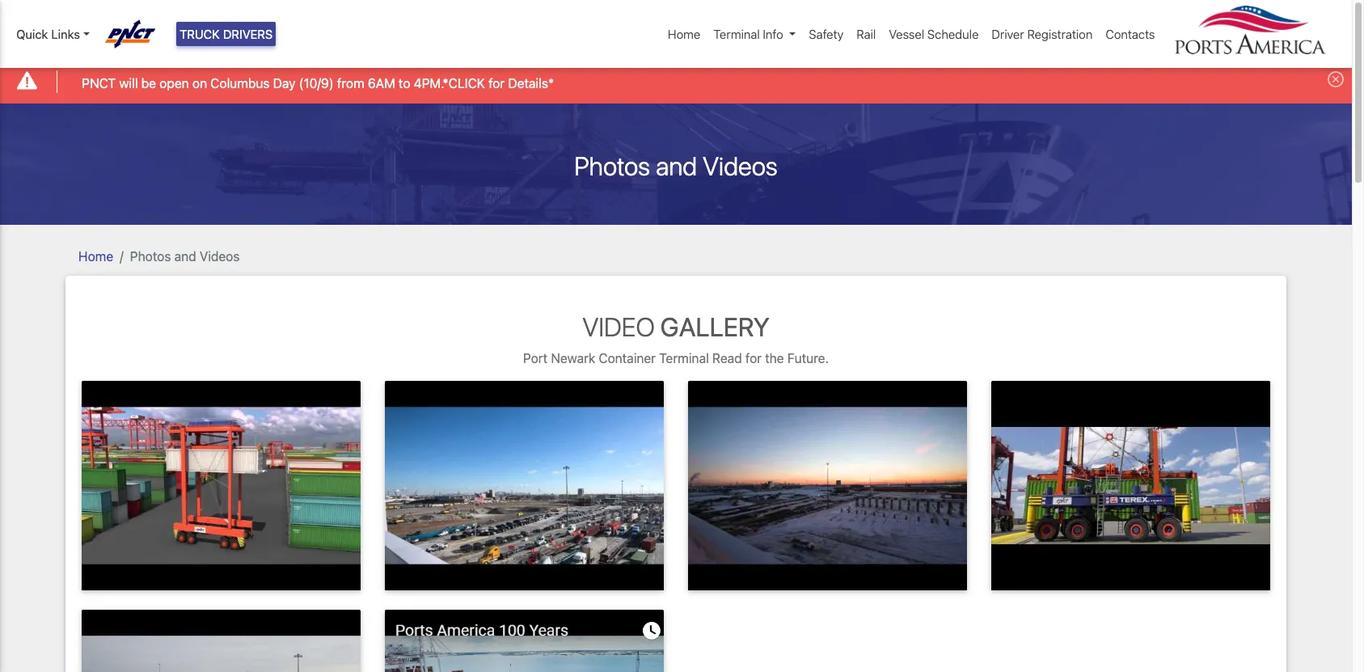 Task type: locate. For each thing, give the bounding box(es) containing it.
contacts link
[[1100, 19, 1162, 50]]

terminal info link
[[707, 19, 803, 50]]

0 vertical spatial photos and videos
[[575, 150, 778, 181]]

1 vertical spatial home link
[[78, 249, 113, 263]]

video image
[[82, 381, 361, 590], [385, 381, 664, 590], [689, 381, 968, 590], [992, 381, 1271, 590], [82, 610, 361, 672], [385, 610, 664, 672]]

details*
[[508, 76, 554, 90]]

0 horizontal spatial home link
[[78, 249, 113, 263]]

terminal down video gallery
[[660, 351, 709, 366]]

0 vertical spatial videos
[[703, 150, 778, 181]]

for left the
[[746, 351, 762, 366]]

to
[[399, 76, 411, 90]]

0 vertical spatial for
[[489, 76, 505, 90]]

0 horizontal spatial photos and videos
[[130, 249, 240, 263]]

1 vertical spatial for
[[746, 351, 762, 366]]

0 horizontal spatial photos
[[130, 249, 171, 263]]

terminal info
[[714, 27, 784, 41]]

truck drivers link
[[176, 22, 276, 46]]

0 horizontal spatial terminal
[[660, 351, 709, 366]]

photos and videos
[[575, 150, 778, 181], [130, 249, 240, 263]]

contacts
[[1106, 27, 1156, 41]]

vessel
[[889, 27, 925, 41]]

pnct will be open on columbus day (10/9) from 6am to 4pm.*click for details*
[[82, 76, 554, 90]]

port
[[523, 351, 548, 366]]

info
[[763, 27, 784, 41]]

close image
[[1329, 71, 1345, 88]]

1 horizontal spatial terminal
[[714, 27, 760, 41]]

links
[[51, 27, 80, 41]]

1 horizontal spatial videos
[[703, 150, 778, 181]]

safety
[[809, 27, 844, 41]]

0 vertical spatial home link
[[662, 19, 707, 50]]

1 vertical spatial photos
[[130, 249, 171, 263]]

0 vertical spatial terminal
[[714, 27, 760, 41]]

terminal left the info
[[714, 27, 760, 41]]

columbus
[[211, 76, 270, 90]]

for
[[489, 76, 505, 90], [746, 351, 762, 366]]

1 horizontal spatial home link
[[662, 19, 707, 50]]

and
[[656, 150, 698, 181], [174, 249, 196, 263]]

drivers
[[223, 27, 273, 41]]

driver registration
[[992, 27, 1093, 41]]

schedule
[[928, 27, 979, 41]]

video
[[583, 311, 655, 342]]

1 horizontal spatial photos and videos
[[575, 150, 778, 181]]

pnct will be open on columbus day (10/9) from 6am to 4pm.*click for details* alert
[[0, 60, 1353, 103]]

vessel schedule
[[889, 27, 979, 41]]

1 vertical spatial videos
[[200, 249, 240, 263]]

home
[[668, 27, 701, 41], [78, 249, 113, 263]]

safety link
[[803, 19, 851, 50]]

on
[[192, 76, 207, 90]]

1 horizontal spatial photos
[[575, 150, 651, 181]]

rail
[[857, 27, 876, 41]]

0 horizontal spatial and
[[174, 249, 196, 263]]

1 horizontal spatial home
[[668, 27, 701, 41]]

terminal
[[714, 27, 760, 41], [660, 351, 709, 366]]

home link
[[662, 19, 707, 50], [78, 249, 113, 263]]

1 vertical spatial and
[[174, 249, 196, 263]]

videos
[[703, 150, 778, 181], [200, 249, 240, 263]]

0 horizontal spatial videos
[[200, 249, 240, 263]]

for left details*
[[489, 76, 505, 90]]

read
[[713, 351, 743, 366]]

photos
[[575, 150, 651, 181], [130, 249, 171, 263]]

0 vertical spatial home
[[668, 27, 701, 41]]

0 horizontal spatial for
[[489, 76, 505, 90]]

truck
[[180, 27, 220, 41]]

1 vertical spatial home
[[78, 249, 113, 263]]

rail link
[[851, 19, 883, 50]]

newark
[[551, 351, 596, 366]]

0 vertical spatial and
[[656, 150, 698, 181]]



Task type: describe. For each thing, give the bounding box(es) containing it.
future.
[[788, 351, 829, 366]]

for inside alert
[[489, 76, 505, 90]]

6am
[[368, 76, 395, 90]]

0 vertical spatial photos
[[575, 150, 651, 181]]

1 vertical spatial photos and videos
[[130, 249, 240, 263]]

pnct will be open on columbus day (10/9) from 6am to 4pm.*click for details* link
[[82, 73, 554, 93]]

1 vertical spatial terminal
[[660, 351, 709, 366]]

driver
[[992, 27, 1025, 41]]

day
[[273, 76, 296, 90]]

4pm.*click
[[414, 76, 485, 90]]

truck drivers
[[180, 27, 273, 41]]

open
[[160, 76, 189, 90]]

port newark container terminal read for the future.
[[523, 351, 829, 366]]

gallery
[[661, 311, 770, 342]]

will
[[119, 76, 138, 90]]

video gallery
[[583, 311, 770, 342]]

vessel schedule link
[[883, 19, 986, 50]]

0 horizontal spatial home
[[78, 249, 113, 263]]

quick links link
[[16, 25, 90, 43]]

quick
[[16, 27, 48, 41]]

registration
[[1028, 27, 1093, 41]]

the
[[766, 351, 785, 366]]

be
[[141, 76, 156, 90]]

container
[[599, 351, 656, 366]]

1 horizontal spatial for
[[746, 351, 762, 366]]

1 horizontal spatial and
[[656, 150, 698, 181]]

terminal inside terminal info link
[[714, 27, 760, 41]]

from
[[337, 76, 365, 90]]

pnct
[[82, 76, 116, 90]]

(10/9)
[[299, 76, 334, 90]]

quick links
[[16, 27, 80, 41]]

driver registration link
[[986, 19, 1100, 50]]



Task type: vqa. For each thing, say whether or not it's contained in the screenshot.
the left and
yes



